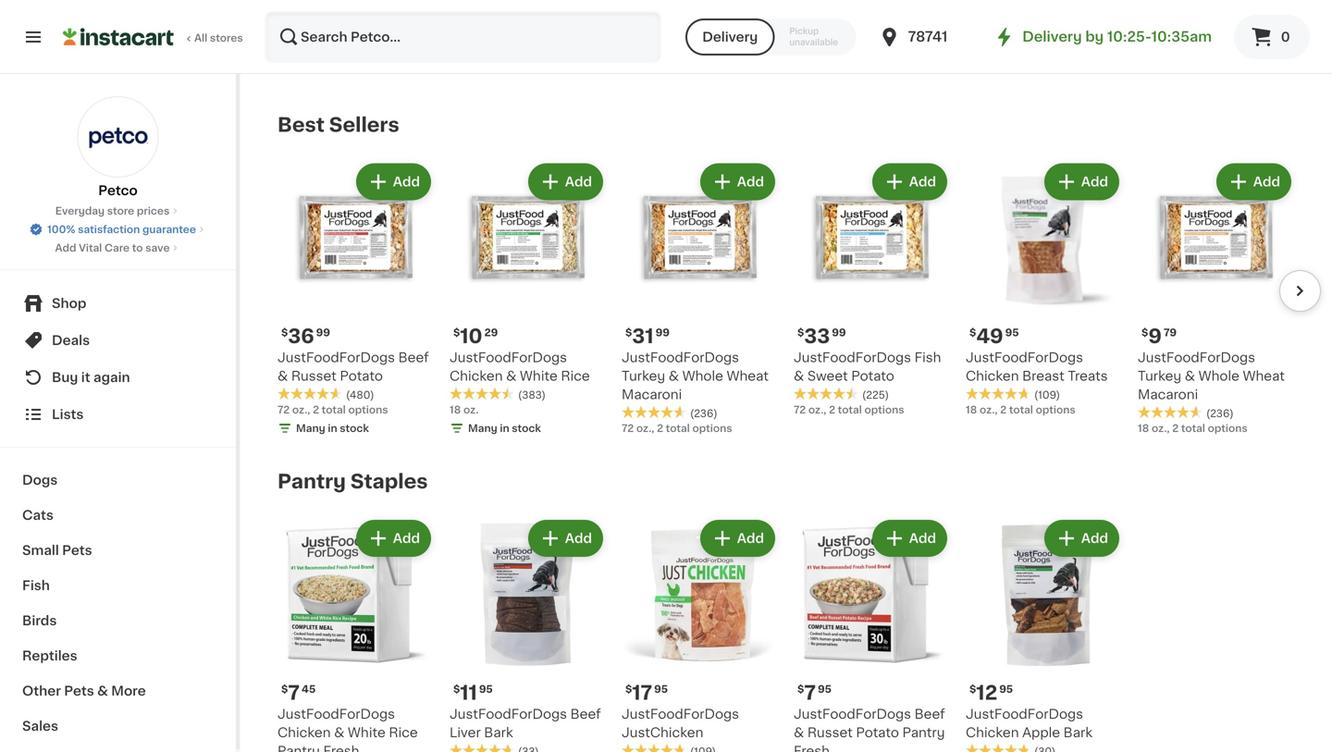 Task type: describe. For each thing, give the bounding box(es) containing it.
add for $ 49 95
[[1081, 175, 1108, 188]]

justfoodfordogs chicken apple bark
[[966, 708, 1093, 739]]

everyday store prices link
[[55, 204, 181, 218]]

buy it again
[[52, 371, 130, 384]]

sales
[[22, 720, 58, 733]]

total for 31
[[666, 423, 690, 433]]

$ 9 79
[[1142, 327, 1177, 346]]

delivery by 10:25-10:35am
[[1023, 30, 1212, 43]]

add button for $ 12 95
[[1046, 522, 1118, 555]]

sweet
[[808, 370, 848, 383]]

78741 button
[[879, 11, 990, 63]]

95 for 12
[[1000, 684, 1013, 694]]

49
[[976, 327, 1004, 346]]

& for $ 36 99
[[278, 370, 288, 383]]

potato for 36
[[340, 370, 383, 383]]

turkey for 31
[[622, 370, 665, 383]]

turkey for 9
[[1138, 370, 1182, 383]]

russet for 7
[[808, 726, 853, 739]]

add for $ 36 99
[[393, 175, 420, 188]]

& for $ 31 99
[[669, 370, 679, 383]]

& for $ 7 95
[[794, 726, 804, 739]]

by
[[1086, 30, 1104, 43]]

Search field
[[266, 13, 660, 61]]

justfoodfordogs for $ 36 99
[[278, 351, 395, 364]]

10
[[460, 327, 483, 346]]

vital
[[79, 243, 102, 253]]

potato for 7
[[856, 726, 899, 739]]

total for 33
[[838, 405, 862, 415]]

small pets link
[[11, 533, 225, 568]]

all stores
[[194, 33, 243, 43]]

17
[[632, 683, 652, 703]]

other pets & more
[[22, 685, 146, 698]]

justfoodfordogs for $ 11 95
[[450, 708, 567, 721]]

78741
[[908, 30, 948, 43]]

oz.
[[464, 405, 479, 415]]

justfoodfordogs beef & russet potato
[[278, 351, 429, 383]]

shop
[[52, 297, 86, 310]]

add for $ 17 95
[[737, 532, 764, 545]]

petco logo image
[[77, 96, 159, 178]]

many in stock for 36
[[296, 423, 369, 433]]

many in stock for 10
[[468, 423, 541, 433]]

other pets & more link
[[11, 674, 225, 709]]

cats
[[22, 509, 54, 522]]

delivery button
[[686, 19, 775, 56]]

0
[[1281, 31, 1290, 43]]

justfoodfordogs fish & sweet potato
[[794, 351, 941, 383]]

all stores link
[[63, 11, 244, 63]]

shop link
[[11, 285, 225, 322]]

justfoodfordogs chicken & white rice
[[450, 351, 590, 383]]

add for $ 11 95
[[565, 532, 592, 545]]

11
[[460, 683, 477, 703]]

dogs
[[22, 474, 58, 487]]

reptiles link
[[11, 638, 225, 674]]

total for 49
[[1009, 405, 1033, 415]]

add for $ 9 79
[[1254, 175, 1281, 188]]

99 for 36
[[316, 327, 330, 338]]

everyday
[[55, 206, 105, 216]]

total for 36
[[322, 405, 346, 415]]

fresh for white
[[323, 745, 359, 752]]

10:25-
[[1107, 30, 1152, 43]]

2 for 36
[[313, 405, 319, 415]]

18 oz.
[[450, 405, 479, 415]]

72 oz., 2 total options for 36
[[278, 405, 388, 415]]

justfoodfordogs for $ 12 95
[[966, 708, 1083, 721]]

store
[[107, 206, 134, 216]]

white for 10
[[520, 370, 558, 383]]

guarantee
[[142, 224, 196, 235]]

whole for 31
[[682, 370, 723, 383]]

product group containing 36
[[278, 160, 435, 439]]

in for 36
[[328, 423, 337, 433]]

stores
[[210, 33, 243, 43]]

product group containing 9
[[1138, 160, 1295, 436]]

oz., for 31
[[636, 423, 655, 433]]

fish link
[[11, 568, 225, 603]]

(383)
[[518, 390, 546, 400]]

1 vertical spatial fish
[[22, 579, 50, 592]]

100% satisfaction guarantee
[[47, 224, 196, 235]]

2 for 31
[[657, 423, 663, 433]]

breast
[[1022, 370, 1065, 383]]

fresh for russet
[[794, 745, 830, 752]]

best sellers
[[278, 115, 399, 135]]

save
[[145, 243, 170, 253]]

pets for small
[[62, 544, 92, 557]]

delivery by 10:25-10:35am link
[[993, 26, 1212, 48]]

justfoodfordogs for $ 7 95
[[794, 708, 911, 721]]

pantry for justfoodfordogs beef & russet potato pantry fresh
[[903, 726, 945, 739]]

lists
[[52, 408, 84, 421]]

justfoodfordogs justchicken
[[622, 708, 739, 739]]

fish inside justfoodfordogs fish & sweet potato
[[915, 351, 941, 364]]

care
[[105, 243, 130, 253]]

99 for 33
[[832, 327, 846, 338]]

chicken for 49
[[966, 370, 1019, 383]]

birds
[[22, 614, 57, 627]]

delivery for delivery
[[702, 31, 758, 43]]

$ 31 99
[[625, 327, 670, 346]]

justfoodfordogs for $ 49 95
[[966, 351, 1083, 364]]

add button for $ 11 95
[[530, 522, 601, 555]]

add for $ 12 95
[[1081, 532, 1108, 545]]

dogs link
[[11, 463, 225, 498]]

$ 36 99
[[281, 327, 330, 346]]

chicken for 12
[[966, 726, 1019, 739]]

29
[[484, 327, 498, 338]]

$ 12 95
[[970, 683, 1013, 703]]

7 for justfoodfordogs beef & russet potato pantry fresh
[[804, 683, 816, 703]]

95 for 11
[[479, 684, 493, 694]]

best
[[278, 115, 325, 135]]

justfoodfordogs beef & russet potato pantry fresh
[[794, 708, 945, 752]]

buy
[[52, 371, 78, 384]]

0 button
[[1234, 15, 1310, 59]]

18 for 49
[[966, 405, 977, 415]]

birds link
[[11, 603, 225, 638]]

staples
[[351, 472, 428, 491]]

potato for 33
[[851, 370, 895, 383]]

add button for $ 10 29
[[530, 165, 601, 198]]

product group containing 31
[[622, 160, 779, 436]]

12
[[976, 683, 998, 703]]

$ 7 95
[[798, 683, 832, 703]]

(236) for 31
[[690, 408, 718, 419]]

prices
[[137, 206, 170, 216]]

delivery for delivery by 10:25-10:35am
[[1023, 30, 1082, 43]]

31
[[632, 327, 654, 346]]

liver
[[450, 726, 481, 739]]

$ for $ 33 99
[[798, 327, 804, 338]]

chicken for 10
[[450, 370, 503, 383]]

99 for 31
[[656, 327, 670, 338]]

rice for 7
[[389, 726, 418, 739]]

bark for 11
[[484, 726, 513, 739]]

& for $ 7 45
[[334, 726, 345, 739]]

add for $ 7 45
[[393, 532, 420, 545]]



Task type: vqa. For each thing, say whether or not it's contained in the screenshot.
leftmost Russet
yes



Task type: locate. For each thing, give the bounding box(es) containing it.
95 for 49
[[1005, 327, 1019, 338]]

1 vertical spatial item carousel region
[[252, 509, 1295, 752]]

add button for $ 7 45
[[358, 522, 429, 555]]

justfoodfordogs beef liver bark
[[450, 708, 601, 739]]

macaroni down $ 9 79
[[1138, 388, 1198, 401]]

0 horizontal spatial delivery
[[702, 31, 758, 43]]

& inside justfoodfordogs chicken & white rice pantry fresh
[[334, 726, 345, 739]]

$ 33 99
[[798, 327, 846, 346]]

2 justfoodfordogs turkey & whole wheat macaroni from the left
[[1138, 351, 1285, 401]]

1 horizontal spatial whole
[[1199, 370, 1240, 383]]

chicken
[[450, 370, 503, 383], [966, 370, 1019, 383], [278, 726, 331, 739], [966, 726, 1019, 739]]

2 in from the left
[[500, 423, 509, 433]]

add for $ 33 99
[[909, 175, 936, 188]]

$ inside $ 36 99
[[281, 327, 288, 338]]

1 many from the left
[[296, 423, 325, 433]]

9
[[1149, 327, 1162, 346]]

$ 7 45
[[281, 683, 316, 703]]

options for 33
[[865, 405, 905, 415]]

turkey down 31
[[622, 370, 665, 383]]

petco
[[98, 184, 138, 197]]

45
[[302, 684, 316, 694]]

potato inside justfoodfordogs beef & russet potato pantry fresh
[[856, 726, 899, 739]]

many in stock down the oz.
[[468, 423, 541, 433]]

russet inside justfoodfordogs beef & russet potato
[[291, 370, 337, 383]]

0 horizontal spatial (236)
[[690, 408, 718, 419]]

$ inside $ 31 99
[[625, 327, 632, 338]]

2 many from the left
[[468, 423, 497, 433]]

0 horizontal spatial justfoodfordogs turkey & whole wheat macaroni
[[622, 351, 769, 401]]

add button
[[358, 165, 429, 198], [530, 165, 601, 198], [702, 165, 774, 198], [874, 165, 946, 198], [1046, 165, 1118, 198], [1218, 165, 1290, 198], [358, 522, 429, 555], [530, 522, 601, 555], [702, 522, 774, 555], [874, 522, 946, 555], [1046, 522, 1118, 555]]

chicken down the $ 7 45
[[278, 726, 331, 739]]

add for $ 7 95
[[909, 532, 936, 545]]

& for $ 9 79
[[1185, 370, 1195, 383]]

18 oz., 2 total options for 9
[[1138, 423, 1248, 433]]

petco link
[[77, 96, 159, 200]]

$ inside $ 33 99
[[798, 327, 804, 338]]

item carousel region for pantry staples
[[252, 509, 1295, 752]]

macaroni for 31
[[622, 388, 682, 401]]

95 inside $ 49 95
[[1005, 327, 1019, 338]]

justfoodfordogs down $ 36 99
[[278, 351, 395, 364]]

$ inside the $ 7 45
[[281, 684, 288, 694]]

other
[[22, 685, 61, 698]]

deals link
[[11, 322, 225, 359]]

1 horizontal spatial 99
[[656, 327, 670, 338]]

1 horizontal spatial 18 oz., 2 total options
[[1138, 423, 1248, 433]]

72 for 31
[[622, 423, 634, 433]]

0 horizontal spatial many in stock
[[296, 423, 369, 433]]

chicken inside justfoodfordogs chicken apple bark
[[966, 726, 1019, 739]]

item carousel region containing 7
[[252, 509, 1295, 752]]

justfoodfordogs down 29
[[450, 351, 567, 364]]

in for 10
[[500, 423, 509, 433]]

2 many in stock from the left
[[468, 423, 541, 433]]

russet
[[291, 370, 337, 383], [808, 726, 853, 739]]

justfoodfordogs chicken breast treats
[[966, 351, 1108, 383]]

white
[[520, 370, 558, 383], [348, 726, 386, 739]]

2 horizontal spatial 99
[[832, 327, 846, 338]]

justfoodfordogs for $ 33 99
[[794, 351, 911, 364]]

99 inside $ 36 99
[[316, 327, 330, 338]]

justfoodfordogs inside justfoodfordogs beef & russet potato pantry fresh
[[794, 708, 911, 721]]

$ inside $ 10 29
[[453, 327, 460, 338]]

7 for justfoodfordogs chicken & white rice pantry fresh
[[288, 683, 300, 703]]

many for 36
[[296, 423, 325, 433]]

fish
[[915, 351, 941, 364], [22, 579, 50, 592]]

1 horizontal spatial turkey
[[1138, 370, 1182, 383]]

instacart logo image
[[63, 26, 174, 48]]

0 horizontal spatial 99
[[316, 327, 330, 338]]

100%
[[47, 224, 75, 235]]

item carousel region
[[252, 152, 1321, 448], [252, 509, 1295, 752]]

0 horizontal spatial 18 oz., 2 total options
[[966, 405, 1076, 415]]

$ inside $ 9 79
[[1142, 327, 1149, 338]]

(109)
[[1034, 390, 1060, 400]]

3 99 from the left
[[832, 327, 846, 338]]

beef inside justfoodfordogs beef & russet potato pantry fresh
[[915, 708, 945, 721]]

pets right "other"
[[64, 685, 94, 698]]

2 macaroni from the left
[[1138, 388, 1198, 401]]

1 turkey from the left
[[622, 370, 665, 383]]

product group containing 11
[[450, 516, 607, 752]]

bark inside justfoodfordogs beef liver bark
[[484, 726, 513, 739]]

white for 7
[[348, 726, 386, 739]]

russet inside justfoodfordogs beef & russet potato pantry fresh
[[808, 726, 853, 739]]

whole
[[682, 370, 723, 383], [1199, 370, 1240, 383]]

18 for 10
[[450, 405, 461, 415]]

justfoodfordogs turkey & whole wheat macaroni down $ 31 99
[[622, 351, 769, 401]]

1 wheat from the left
[[727, 370, 769, 383]]

justfoodfordogs inside justfoodfordogs chicken & white rice
[[450, 351, 567, 364]]

justfoodfordogs down '$ 7 95'
[[794, 708, 911, 721]]

99 inside $ 31 99
[[656, 327, 670, 338]]

chicken up the oz.
[[450, 370, 503, 383]]

1 horizontal spatial justfoodfordogs turkey & whole wheat macaroni
[[1138, 351, 1285, 401]]

$ inside $ 49 95
[[970, 327, 976, 338]]

2 stock from the left
[[512, 423, 541, 433]]

33
[[804, 327, 830, 346]]

2 vertical spatial pantry
[[278, 745, 320, 752]]

beef inside justfoodfordogs beef liver bark
[[570, 708, 601, 721]]

1 horizontal spatial wheat
[[1243, 370, 1285, 383]]

0 horizontal spatial whole
[[682, 370, 723, 383]]

2 (236) from the left
[[1207, 408, 1234, 419]]

1 whole from the left
[[682, 370, 723, 383]]

18 oz., 2 total options for 49
[[966, 405, 1076, 415]]

1 horizontal spatial in
[[500, 423, 509, 433]]

95
[[1005, 327, 1019, 338], [479, 684, 493, 694], [654, 684, 668, 694], [818, 684, 832, 694], [1000, 684, 1013, 694]]

1 horizontal spatial (236)
[[1207, 408, 1234, 419]]

2 horizontal spatial beef
[[915, 708, 945, 721]]

pantry inside justfoodfordogs chicken & white rice pantry fresh
[[278, 745, 320, 752]]

0 vertical spatial item carousel region
[[252, 152, 1321, 448]]

2 horizontal spatial 72 oz., 2 total options
[[794, 405, 905, 415]]

rice inside justfoodfordogs chicken & white rice pantry fresh
[[389, 726, 418, 739]]

pets for other
[[64, 685, 94, 698]]

pantry
[[278, 472, 346, 491], [903, 726, 945, 739], [278, 745, 320, 752]]

wheat for 31
[[727, 370, 769, 383]]

justfoodfordogs up the apple
[[966, 708, 1083, 721]]

rice inside justfoodfordogs chicken & white rice
[[561, 370, 590, 383]]

2 for 49
[[1000, 405, 1007, 415]]

beef for 7
[[915, 708, 945, 721]]

cats link
[[11, 498, 225, 533]]

0 vertical spatial fish
[[915, 351, 941, 364]]

2 wheat from the left
[[1243, 370, 1285, 383]]

$ for $ 12 95
[[970, 684, 976, 694]]

macaroni down $ 31 99
[[622, 388, 682, 401]]

18
[[450, 405, 461, 415], [966, 405, 977, 415], [1138, 423, 1149, 433]]

sales link
[[11, 709, 225, 744]]

& inside justfoodfordogs beef & russet potato pantry fresh
[[794, 726, 804, 739]]

chicken down $ 12 95
[[966, 726, 1019, 739]]

total for 9
[[1181, 423, 1206, 433]]

justfoodfordogs for $ 7 45
[[278, 708, 395, 721]]

1 (236) from the left
[[690, 408, 718, 419]]

many up pantry staples
[[296, 423, 325, 433]]

72 oz., 2 total options for 33
[[794, 405, 905, 415]]

options for 49
[[1036, 405, 1076, 415]]

many for 10
[[468, 423, 497, 433]]

0 horizontal spatial white
[[348, 726, 386, 739]]

justfoodfordogs inside justfoodfordogs chicken & white rice pantry fresh
[[278, 708, 395, 721]]

2 99 from the left
[[656, 327, 670, 338]]

chicken down $ 49 95
[[966, 370, 1019, 383]]

1 vertical spatial rice
[[389, 726, 418, 739]]

72 for 36
[[278, 405, 290, 415]]

justfoodfordogs
[[278, 351, 395, 364], [450, 351, 567, 364], [622, 351, 739, 364], [794, 351, 911, 364], [966, 351, 1083, 364], [1138, 351, 1256, 364], [278, 708, 395, 721], [450, 708, 567, 721], [622, 708, 739, 721], [794, 708, 911, 721], [966, 708, 1083, 721]]

add vital care to save
[[55, 243, 170, 253]]

oz., for 36
[[292, 405, 310, 415]]

0 horizontal spatial in
[[328, 423, 337, 433]]

small pets
[[22, 544, 92, 557]]

in
[[328, 423, 337, 433], [500, 423, 509, 433]]

many in stock
[[296, 423, 369, 433], [468, 423, 541, 433]]

wheat for 9
[[1243, 370, 1285, 383]]

0 vertical spatial rice
[[561, 370, 590, 383]]

russet down '$ 7 95'
[[808, 726, 853, 739]]

rice
[[561, 370, 590, 383], [389, 726, 418, 739]]

2 turkey from the left
[[1138, 370, 1182, 383]]

in down justfoodfordogs chicken & white rice
[[500, 423, 509, 433]]

99 right the 36
[[316, 327, 330, 338]]

2 7 from the left
[[804, 683, 816, 703]]

2 fresh from the left
[[794, 745, 830, 752]]

oz., down justfoodfordogs chicken breast treats
[[980, 405, 998, 415]]

1 horizontal spatial russet
[[808, 726, 853, 739]]

0 horizontal spatial wheat
[[727, 370, 769, 383]]

options for 9
[[1208, 423, 1248, 433]]

7
[[288, 683, 300, 703], [804, 683, 816, 703]]

stock down (383)
[[512, 423, 541, 433]]

$ inside $ 17 95
[[625, 684, 632, 694]]

1 stock from the left
[[340, 423, 369, 433]]

$ inside '$ 7 95'
[[798, 684, 804, 694]]

add vital care to save link
[[55, 241, 181, 255]]

macaroni for 9
[[1138, 388, 1198, 401]]

100% satisfaction guarantee button
[[29, 218, 207, 237]]

& inside justfoodfordogs beef & russet potato
[[278, 370, 288, 383]]

justfoodfordogs chicken & white rice pantry fresh
[[278, 708, 418, 752]]

& inside justfoodfordogs chicken & white rice
[[506, 370, 517, 383]]

justfoodfordogs down $ 11 95 at the bottom of page
[[450, 708, 567, 721]]

$ for $ 9 79
[[1142, 327, 1149, 338]]

oz., down sweet
[[809, 405, 827, 415]]

36
[[288, 327, 314, 346]]

oz., down $ 9 79
[[1152, 423, 1170, 433]]

add button for $ 17 95
[[702, 522, 774, 555]]

to
[[132, 243, 143, 253]]

1 in from the left
[[328, 423, 337, 433]]

0 horizontal spatial fresh
[[323, 745, 359, 752]]

chicken inside justfoodfordogs chicken breast treats
[[966, 370, 1019, 383]]

$ 10 29
[[453, 327, 498, 346]]

1 horizontal spatial 18
[[966, 405, 977, 415]]

1 item carousel region from the top
[[252, 152, 1321, 448]]

beef for 11
[[570, 708, 601, 721]]

0 horizontal spatial many
[[296, 423, 325, 433]]

0 vertical spatial russet
[[291, 370, 337, 383]]

add
[[393, 175, 420, 188], [565, 175, 592, 188], [737, 175, 764, 188], [909, 175, 936, 188], [1081, 175, 1108, 188], [1254, 175, 1281, 188], [55, 243, 76, 253], [393, 532, 420, 545], [565, 532, 592, 545], [737, 532, 764, 545], [909, 532, 936, 545], [1081, 532, 1108, 545]]

many down the oz.
[[468, 423, 497, 433]]

buy it again link
[[11, 359, 225, 396]]

1 fresh from the left
[[323, 745, 359, 752]]

18 for 9
[[1138, 423, 1149, 433]]

0 horizontal spatial bark
[[484, 726, 513, 739]]

1 macaroni from the left
[[622, 388, 682, 401]]

95 inside $ 17 95
[[654, 684, 668, 694]]

white inside justfoodfordogs chicken & white rice pantry fresh
[[348, 726, 386, 739]]

0 horizontal spatial russet
[[291, 370, 337, 383]]

★★★★★
[[278, 387, 342, 400], [278, 387, 342, 400], [450, 387, 514, 400], [450, 387, 514, 400], [794, 387, 859, 400], [794, 387, 859, 400], [966, 387, 1031, 400], [966, 387, 1031, 400], [622, 406, 687, 419], [622, 406, 687, 419], [1138, 406, 1203, 419], [1138, 406, 1203, 419]]

fresh inside justfoodfordogs beef & russet potato pantry fresh
[[794, 745, 830, 752]]

it
[[81, 371, 90, 384]]

1 99 from the left
[[316, 327, 330, 338]]

1 many in stock from the left
[[296, 423, 369, 433]]

1 horizontal spatial rice
[[561, 370, 590, 383]]

justfoodfordogs inside justfoodfordogs chicken apple bark
[[966, 708, 1083, 721]]

product group containing 49
[[966, 160, 1123, 417]]

many in stock down (480) at the left of page
[[296, 423, 369, 433]]

0 horizontal spatial turkey
[[622, 370, 665, 383]]

add button for $ 36 99
[[358, 165, 429, 198]]

pantry staples
[[278, 472, 428, 491]]

99
[[316, 327, 330, 338], [656, 327, 670, 338], [832, 327, 846, 338]]

chicken inside justfoodfordogs chicken & white rice
[[450, 370, 503, 383]]

1 horizontal spatial 72 oz., 2 total options
[[622, 423, 732, 433]]

0 vertical spatial pets
[[62, 544, 92, 557]]

product group containing 33
[[794, 160, 951, 417]]

0 horizontal spatial macaroni
[[622, 388, 682, 401]]

chicken inside justfoodfordogs chicken & white rice pantry fresh
[[278, 726, 331, 739]]

more
[[111, 685, 146, 698]]

(236) for 9
[[1207, 408, 1234, 419]]

all
[[194, 33, 207, 43]]

justfoodfordogs down $ 31 99
[[622, 351, 739, 364]]

0 vertical spatial 18 oz., 2 total options
[[966, 405, 1076, 415]]

0 vertical spatial white
[[520, 370, 558, 383]]

95 right 11
[[479, 684, 493, 694]]

$ 17 95
[[625, 683, 668, 703]]

0 horizontal spatial 18
[[450, 405, 461, 415]]

95 for 17
[[654, 684, 668, 694]]

justfoodfordogs for $ 31 99
[[622, 351, 739, 364]]

1 horizontal spatial bark
[[1064, 726, 1093, 739]]

in up pantry staples
[[328, 423, 337, 433]]

95 inside $ 11 95
[[479, 684, 493, 694]]

add for $ 10 29
[[565, 175, 592, 188]]

1 horizontal spatial many
[[468, 423, 497, 433]]

justfoodfordogs down 45
[[278, 708, 395, 721]]

pets
[[62, 544, 92, 557], [64, 685, 94, 698]]

treats
[[1068, 370, 1108, 383]]

72 oz., 2 total options
[[278, 405, 388, 415], [794, 405, 905, 415], [622, 423, 732, 433]]

bark right liver
[[484, 726, 513, 739]]

1 vertical spatial white
[[348, 726, 386, 739]]

2
[[313, 405, 319, 415], [829, 405, 836, 415], [1000, 405, 1007, 415], [657, 423, 663, 433], [1173, 423, 1179, 433]]

2 item carousel region from the top
[[252, 509, 1295, 752]]

again
[[93, 371, 130, 384]]

& for $ 33 99
[[794, 370, 804, 383]]

satisfaction
[[78, 224, 140, 235]]

$ for $ 49 95
[[970, 327, 976, 338]]

95 inside $ 12 95
[[1000, 684, 1013, 694]]

sellers
[[329, 115, 399, 135]]

potato inside justfoodfordogs beef & russet potato
[[340, 370, 383, 383]]

wheat
[[727, 370, 769, 383], [1243, 370, 1285, 383]]

pantry inside justfoodfordogs beef & russet potato pantry fresh
[[903, 726, 945, 739]]

add button for $ 33 99
[[874, 165, 946, 198]]

10:35am
[[1152, 30, 1212, 43]]

justfoodfordogs inside justfoodfordogs fish & sweet potato
[[794, 351, 911, 364]]

72 for 33
[[794, 405, 806, 415]]

0 horizontal spatial 72 oz., 2 total options
[[278, 405, 388, 415]]

$ for $ 17 95
[[625, 684, 632, 694]]

everyday store prices
[[55, 206, 170, 216]]

0 vertical spatial pantry
[[278, 472, 346, 491]]

0 horizontal spatial beef
[[398, 351, 429, 364]]

95 right 12
[[1000, 684, 1013, 694]]

product group containing 12
[[966, 516, 1123, 752]]

& inside justfoodfordogs fish & sweet potato
[[794, 370, 804, 383]]

lists link
[[11, 396, 225, 433]]

item carousel region containing 36
[[252, 152, 1321, 448]]

white inside justfoodfordogs chicken & white rice
[[520, 370, 558, 383]]

add button for $ 49 95
[[1046, 165, 1118, 198]]

justfoodfordogs turkey & whole wheat macaroni down 79
[[1138, 351, 1285, 401]]

$ for $ 7 45
[[281, 684, 288, 694]]

turkey down $ 9 79
[[1138, 370, 1182, 383]]

7 up justfoodfordogs beef & russet potato pantry fresh
[[804, 683, 816, 703]]

justfoodfordogs up justchicken
[[622, 708, 739, 721]]

2 whole from the left
[[1199, 370, 1240, 383]]

99 right 31
[[656, 327, 670, 338]]

1 horizontal spatial white
[[520, 370, 558, 383]]

reptiles
[[22, 650, 77, 662]]

$ for $ 11 95
[[453, 684, 460, 694]]

oz., for 49
[[980, 405, 998, 415]]

1 vertical spatial pantry
[[903, 726, 945, 739]]

$ inside $ 11 95
[[453, 684, 460, 694]]

russet down $ 36 99
[[291, 370, 337, 383]]

oz., for 33
[[809, 405, 827, 415]]

95 inside '$ 7 95'
[[818, 684, 832, 694]]

bark inside justfoodfordogs chicken apple bark
[[1064, 726, 1093, 739]]

95 for 7
[[818, 684, 832, 694]]

product group containing 10
[[450, 160, 607, 439]]

beef
[[398, 351, 429, 364], [570, 708, 601, 721], [915, 708, 945, 721]]

pets right small
[[62, 544, 92, 557]]

stock down (480) at the left of page
[[340, 423, 369, 433]]

99 inside $ 33 99
[[832, 327, 846, 338]]

$ for $ 36 99
[[281, 327, 288, 338]]

1 horizontal spatial fish
[[915, 351, 941, 364]]

1 horizontal spatial delivery
[[1023, 30, 1082, 43]]

add button for $ 7 95
[[874, 522, 946, 555]]

rice for 10
[[561, 370, 590, 383]]

$ inside $ 12 95
[[970, 684, 976, 694]]

justfoodfordogs inside justfoodfordogs beef liver bark
[[450, 708, 567, 721]]

(225)
[[862, 390, 889, 400]]

small
[[22, 544, 59, 557]]

oz., down $ 31 99
[[636, 423, 655, 433]]

chicken for 7
[[278, 726, 331, 739]]

95 right 49
[[1005, 327, 1019, 338]]

1 justfoodfordogs turkey & whole wheat macaroni from the left
[[622, 351, 769, 401]]

justfoodfordogs inside justfoodfordogs chicken breast treats
[[966, 351, 1083, 364]]

service type group
[[686, 19, 856, 56]]

1 7 from the left
[[288, 683, 300, 703]]

95 up justfoodfordogs beef & russet potato pantry fresh
[[818, 684, 832, 694]]

0 horizontal spatial stock
[[340, 423, 369, 433]]

None search field
[[265, 11, 662, 63]]

2 horizontal spatial 18
[[1138, 423, 1149, 433]]

deals
[[52, 334, 90, 347]]

justfoodfordogs up breast
[[966, 351, 1083, 364]]

1 vertical spatial pets
[[64, 685, 94, 698]]

justfoodfordogs turkey & whole wheat macaroni
[[622, 351, 769, 401], [1138, 351, 1285, 401]]

1 vertical spatial 18 oz., 2 total options
[[1138, 423, 1248, 433]]

2 horizontal spatial 72
[[794, 405, 806, 415]]

1 vertical spatial russet
[[808, 726, 853, 739]]

justfoodfordogs turkey & whole wheat macaroni for 31
[[622, 351, 769, 401]]

$ 49 95
[[970, 327, 1019, 346]]

2 for 33
[[829, 405, 836, 415]]

potato
[[340, 370, 383, 383], [851, 370, 895, 383], [856, 726, 899, 739]]

1 horizontal spatial many in stock
[[468, 423, 541, 433]]

justfoodfordogs for $ 10 29
[[450, 351, 567, 364]]

(480)
[[346, 390, 374, 400]]

1 horizontal spatial fresh
[[794, 745, 830, 752]]

beef inside justfoodfordogs beef & russet potato
[[398, 351, 429, 364]]

justfoodfordogs for $ 17 95
[[622, 708, 739, 721]]

stock
[[340, 423, 369, 433], [512, 423, 541, 433]]

product group
[[278, 160, 435, 439], [450, 160, 607, 439], [622, 160, 779, 436], [794, 160, 951, 417], [966, 160, 1123, 417], [1138, 160, 1295, 436], [278, 516, 435, 752], [450, 516, 607, 752], [622, 516, 779, 752], [794, 516, 951, 752], [966, 516, 1123, 752]]

0 horizontal spatial 72
[[278, 405, 290, 415]]

1 horizontal spatial stock
[[512, 423, 541, 433]]

potato inside justfoodfordogs fish & sweet potato
[[851, 370, 895, 383]]

oz., down justfoodfordogs beef & russet potato
[[292, 405, 310, 415]]

$ for $ 31 99
[[625, 327, 632, 338]]

stock for 10
[[512, 423, 541, 433]]

1 horizontal spatial beef
[[570, 708, 601, 721]]

2 bark from the left
[[1064, 726, 1093, 739]]

95 right 17
[[654, 684, 668, 694]]

oz., for 9
[[1152, 423, 1170, 433]]

fresh inside justfoodfordogs chicken & white rice pantry fresh
[[323, 745, 359, 752]]

1 bark from the left
[[484, 726, 513, 739]]

99 right 33
[[832, 327, 846, 338]]

0 horizontal spatial 7
[[288, 683, 300, 703]]

0 horizontal spatial fish
[[22, 579, 50, 592]]

1 horizontal spatial macaroni
[[1138, 388, 1198, 401]]

delivery inside 'button'
[[702, 31, 758, 43]]

7 left 45
[[288, 683, 300, 703]]

justfoodfordogs turkey & whole wheat macaroni for 9
[[1138, 351, 1285, 401]]

0 horizontal spatial rice
[[389, 726, 418, 739]]

justfoodfordogs down 79
[[1138, 351, 1256, 364]]

product group containing 17
[[622, 516, 779, 752]]

bark right the apple
[[1064, 726, 1093, 739]]

1 horizontal spatial 72
[[622, 423, 634, 433]]

delivery
[[1023, 30, 1082, 43], [702, 31, 758, 43]]

add button for $ 9 79
[[1218, 165, 1290, 198]]

justfoodfordogs up sweet
[[794, 351, 911, 364]]

justchicken
[[622, 726, 704, 739]]

justfoodfordogs inside justfoodfordogs beef & russet potato
[[278, 351, 395, 364]]

1 horizontal spatial 7
[[804, 683, 816, 703]]



